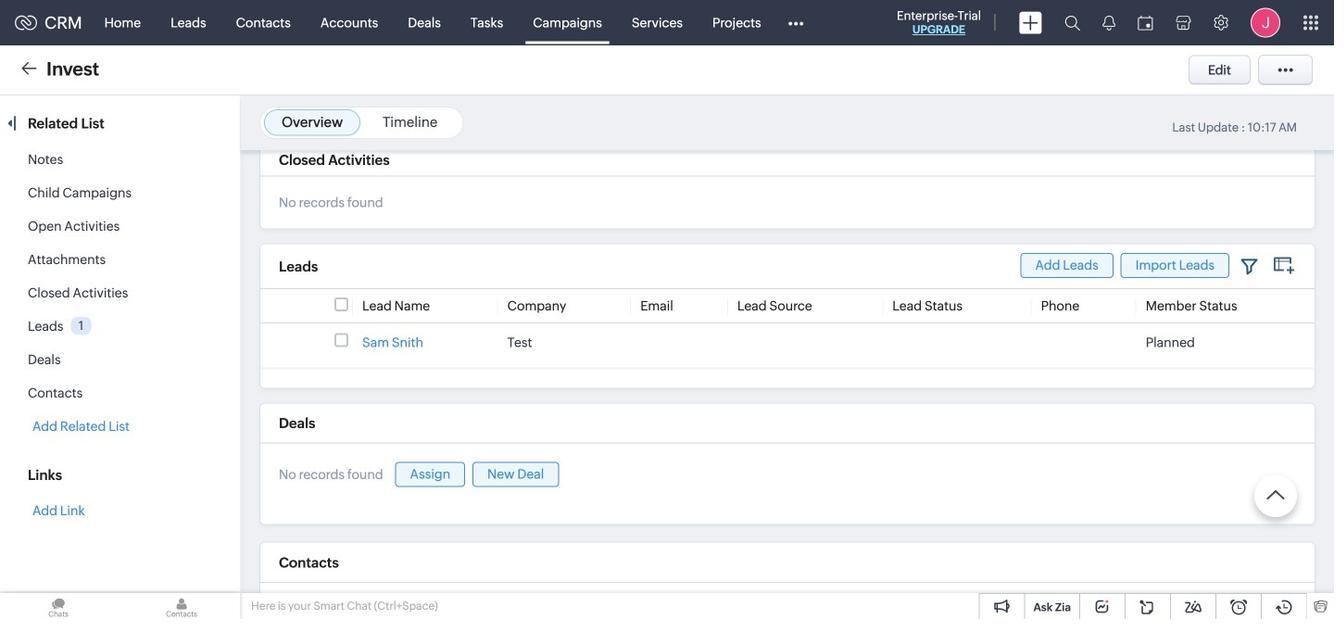 Task type: vqa. For each thing, say whether or not it's contained in the screenshot.
Enterprise-
no



Task type: describe. For each thing, give the bounding box(es) containing it.
create menu element
[[1008, 0, 1054, 45]]

signals image
[[1103, 15, 1116, 31]]

search element
[[1054, 0, 1092, 45]]

chats image
[[0, 593, 117, 619]]

search image
[[1065, 15, 1081, 31]]

profile element
[[1240, 0, 1292, 45]]

create menu image
[[1019, 12, 1043, 34]]

logo image
[[15, 15, 37, 30]]



Task type: locate. For each thing, give the bounding box(es) containing it.
profile image
[[1251, 8, 1281, 38]]

contacts image
[[123, 593, 240, 619]]

Other Modules field
[[776, 8, 816, 38]]

signals element
[[1092, 0, 1127, 45]]

calendar image
[[1138, 15, 1154, 30]]



